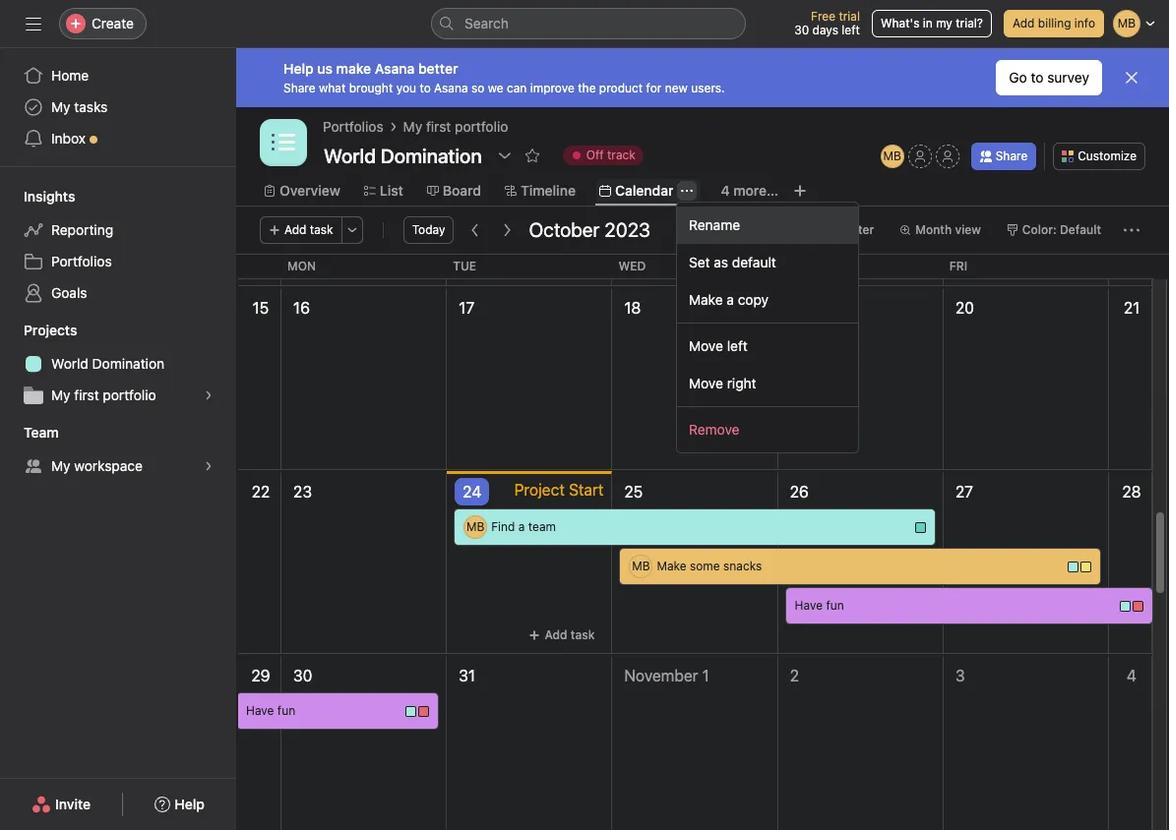 Task type: describe. For each thing, give the bounding box(es) containing it.
share inside help us make asana better share what brought you to asana so we can improve the product for new users.
[[284, 80, 316, 95]]

16
[[293, 299, 310, 317]]

off
[[586, 148, 604, 162]]

0 horizontal spatial portfolios link
[[12, 246, 224, 278]]

teams element
[[0, 415, 236, 486]]

my down you
[[403, 118, 423, 135]]

banner containing help us make asana better
[[236, 48, 1169, 107]]

see details, my first portfolio image
[[203, 390, 215, 402]]

reporting link
[[12, 215, 224, 246]]

move for move right
[[689, 375, 724, 392]]

search button
[[431, 8, 746, 39]]

1
[[702, 667, 709, 685]]

projects button
[[0, 321, 77, 341]]

0 vertical spatial first
[[426, 118, 451, 135]]

some
[[690, 559, 720, 574]]

4 for 4
[[1127, 667, 1137, 685]]

2023
[[605, 219, 651, 241]]

search
[[465, 15, 509, 32]]

world domination link
[[12, 348, 224, 380]]

info
[[1075, 16, 1096, 31]]

you
[[396, 80, 416, 95]]

product
[[599, 80, 643, 95]]

hide sidebar image
[[26, 16, 41, 32]]

thu
[[784, 259, 810, 274]]

0 horizontal spatial my first portfolio link
[[12, 380, 224, 411]]

18
[[625, 299, 641, 317]]

move for move left
[[689, 338, 724, 354]]

help us make asana better share what brought you to asana so we can improve the product for new users.
[[284, 60, 725, 95]]

project
[[514, 481, 565, 499]]

28
[[1123, 483, 1142, 501]]

find
[[491, 520, 515, 535]]

wed
[[619, 259, 646, 274]]

0 horizontal spatial 30
[[293, 667, 313, 685]]

0 vertical spatial my first portfolio
[[403, 118, 508, 135]]

my for leftmost my first portfolio link
[[51, 387, 70, 404]]

share button
[[971, 143, 1037, 170]]

1 vertical spatial fun
[[277, 704, 295, 719]]

timeline
[[521, 182, 576, 199]]

a for find
[[519, 520, 525, 535]]

month view button
[[891, 217, 990, 244]]

month view
[[916, 222, 981, 237]]

1 horizontal spatial portfolio
[[455, 118, 508, 135]]

find a team
[[491, 520, 556, 535]]

26
[[790, 483, 809, 501]]

goals link
[[12, 278, 224, 309]]

copy
[[738, 291, 769, 308]]

my for my tasks link
[[51, 98, 70, 115]]

mon
[[287, 259, 316, 274]]

reporting
[[51, 221, 113, 238]]

1 vertical spatial have fun
[[246, 704, 295, 719]]

portfolio inside projects element
[[103, 387, 156, 404]]

move left
[[689, 338, 748, 354]]

overview link
[[264, 180, 340, 202]]

add billing info
[[1013, 16, 1096, 31]]

in
[[923, 16, 933, 31]]

add billing info button
[[1004, 10, 1105, 37]]

november
[[625, 667, 698, 685]]

add inside button
[[1013, 16, 1035, 31]]

view
[[955, 222, 981, 237]]

0 horizontal spatial add task
[[284, 222, 333, 237]]

0 vertical spatial have fun
[[795, 599, 844, 613]]

move right
[[689, 375, 757, 392]]

team
[[528, 520, 556, 535]]

tasks
[[74, 98, 108, 115]]

domination
[[92, 355, 165, 372]]

my tasks
[[51, 98, 108, 115]]

make a copy
[[689, 291, 769, 308]]

board link
[[427, 180, 481, 202]]

workspace
[[74, 458, 143, 474]]

30 inside free trial 30 days left
[[795, 23, 809, 37]]

23
[[293, 483, 312, 501]]

for
[[646, 80, 662, 95]]

calendar link
[[599, 180, 674, 202]]

24
[[463, 483, 482, 501]]

projects element
[[0, 313, 236, 415]]

1 horizontal spatial add task button
[[520, 622, 604, 650]]

4 more…
[[721, 182, 779, 199]]

goals
[[51, 284, 87, 301]]

default
[[1060, 222, 1102, 237]]

tue
[[453, 259, 477, 274]]

0 horizontal spatial have
[[246, 704, 274, 719]]

color: default
[[1023, 222, 1102, 237]]

team
[[24, 424, 59, 441]]

see details, my workspace image
[[203, 461, 215, 473]]

1 vertical spatial mb
[[467, 520, 485, 535]]

make for make some snacks
[[657, 559, 687, 574]]

15
[[253, 299, 269, 317]]

31
[[459, 667, 476, 685]]

insights button
[[0, 187, 75, 207]]

users.
[[691, 80, 725, 95]]

as
[[714, 254, 729, 271]]

board
[[443, 182, 481, 199]]

share inside button
[[996, 149, 1028, 163]]

track
[[607, 148, 636, 162]]

inbox
[[51, 130, 86, 147]]

start
[[569, 481, 604, 499]]

more…
[[734, 182, 779, 199]]

default
[[732, 254, 777, 271]]

so
[[472, 80, 485, 95]]

my for 'my workspace' link
[[51, 458, 70, 474]]

1 horizontal spatial mb
[[632, 559, 650, 574]]

what's in my trial?
[[881, 16, 983, 31]]

home link
[[12, 60, 224, 92]]

make for make a copy
[[689, 291, 723, 308]]

mb inside button
[[884, 149, 902, 163]]

1 vertical spatial left
[[727, 338, 748, 354]]

previous month image
[[468, 222, 484, 238]]

1 horizontal spatial more actions image
[[1124, 222, 1140, 238]]



Task type: vqa. For each thing, say whether or not it's contained in the screenshot.
Mark complete icon corresponding to Mark complete checkbox
no



Task type: locate. For each thing, give the bounding box(es) containing it.
0 vertical spatial share
[[284, 80, 316, 95]]

move left right
[[689, 375, 724, 392]]

27
[[956, 483, 974, 501]]

21
[[1124, 299, 1140, 317]]

0 horizontal spatial portfolio
[[103, 387, 156, 404]]

0 horizontal spatial mb
[[467, 520, 485, 535]]

1 vertical spatial add task button
[[520, 622, 604, 650]]

1 horizontal spatial have fun
[[795, 599, 844, 613]]

left inside free trial 30 days left
[[842, 23, 860, 37]]

0 vertical spatial portfolio
[[455, 118, 508, 135]]

a for make
[[727, 291, 734, 308]]

0 vertical spatial left
[[842, 23, 860, 37]]

portfolios
[[323, 118, 384, 135], [51, 253, 112, 270]]

my first portfolio down asana
[[403, 118, 508, 135]]

have up 2 on the bottom right of the page
[[795, 599, 823, 613]]

left up right
[[727, 338, 748, 354]]

0 vertical spatial my first portfolio link
[[403, 116, 508, 138]]

1 horizontal spatial have
[[795, 599, 823, 613]]

1 horizontal spatial fun
[[826, 599, 844, 613]]

1 horizontal spatial task
[[571, 628, 595, 643]]

2 vertical spatial add
[[545, 628, 568, 643]]

2 horizontal spatial mb
[[884, 149, 902, 163]]

1 horizontal spatial to
[[1031, 69, 1044, 86]]

0 vertical spatial portfolios
[[323, 118, 384, 135]]

timeline link
[[505, 180, 576, 202]]

1 vertical spatial move
[[689, 375, 724, 392]]

mb up month view dropdown button
[[884, 149, 902, 163]]

0 vertical spatial fun
[[826, 599, 844, 613]]

portfolios inside insights element
[[51, 253, 112, 270]]

we
[[488, 80, 504, 95]]

1 vertical spatial my first portfolio link
[[12, 380, 224, 411]]

1 vertical spatial my first portfolio
[[51, 387, 156, 404]]

0 horizontal spatial add task button
[[260, 217, 342, 244]]

1 vertical spatial make
[[657, 559, 687, 574]]

1 horizontal spatial share
[[996, 149, 1028, 163]]

0 vertical spatial move
[[689, 338, 724, 354]]

a left copy
[[727, 291, 734, 308]]

0 horizontal spatial my first portfolio
[[51, 387, 156, 404]]

days
[[813, 23, 839, 37]]

a right find
[[519, 520, 525, 535]]

1 horizontal spatial left
[[842, 23, 860, 37]]

list image
[[272, 131, 295, 155]]

0 vertical spatial have
[[795, 599, 823, 613]]

color:
[[1023, 222, 1057, 237]]

1 horizontal spatial portfolios link
[[323, 116, 384, 138]]

0 vertical spatial task
[[310, 222, 333, 237]]

mb button
[[881, 145, 904, 168]]

create button
[[59, 8, 147, 39]]

improve
[[530, 80, 575, 95]]

mb
[[884, 149, 902, 163], [467, 520, 485, 535], [632, 559, 650, 574]]

have fun
[[795, 599, 844, 613], [246, 704, 295, 719]]

calendar
[[615, 182, 674, 199]]

task
[[310, 222, 333, 237], [571, 628, 595, 643]]

my down world
[[51, 387, 70, 404]]

go to survey
[[1009, 69, 1090, 86]]

make some snacks
[[657, 559, 762, 574]]

4 inside popup button
[[721, 182, 730, 199]]

29
[[251, 667, 270, 685]]

1 horizontal spatial my first portfolio link
[[403, 116, 508, 138]]

1 horizontal spatial 4
[[1127, 667, 1137, 685]]

1 vertical spatial portfolio
[[103, 387, 156, 404]]

1 horizontal spatial first
[[426, 118, 451, 135]]

have
[[795, 599, 823, 613], [246, 704, 274, 719]]

my left tasks
[[51, 98, 70, 115]]

30
[[795, 23, 809, 37], [293, 667, 313, 685]]

my inside my tasks link
[[51, 98, 70, 115]]

1 horizontal spatial a
[[727, 291, 734, 308]]

asana
[[434, 80, 468, 95]]

help for help
[[175, 796, 205, 813]]

2 move from the top
[[689, 375, 724, 392]]

what's in my trial? button
[[872, 10, 992, 37]]

1 vertical spatial add
[[284, 222, 307, 237]]

30 right '29'
[[293, 667, 313, 685]]

portfolios link down the reporting
[[12, 246, 224, 278]]

0 vertical spatial portfolios link
[[323, 116, 384, 138]]

mb left find
[[467, 520, 485, 535]]

None text field
[[319, 138, 487, 173]]

my first portfolio link
[[403, 116, 508, 138], [12, 380, 224, 411]]

to
[[1031, 69, 1044, 86], [420, 80, 431, 95]]

list link
[[364, 180, 403, 202]]

to right go at right top
[[1031, 69, 1044, 86]]

0 horizontal spatial to
[[420, 80, 431, 95]]

help inside help us make asana better share what brought you to asana so we can improve the product for new users.
[[284, 60, 314, 76]]

0 horizontal spatial more actions image
[[346, 224, 358, 236]]

0 vertical spatial make
[[689, 291, 723, 308]]

left
[[842, 23, 860, 37], [727, 338, 748, 354]]

0 vertical spatial help
[[284, 60, 314, 76]]

portfolio
[[455, 118, 508, 135], [103, 387, 156, 404]]

set
[[689, 254, 710, 271]]

1 horizontal spatial my first portfolio
[[403, 118, 508, 135]]

share
[[284, 80, 316, 95], [996, 149, 1028, 163]]

0 horizontal spatial a
[[519, 520, 525, 535]]

set as default
[[689, 254, 777, 271]]

my first portfolio inside projects element
[[51, 387, 156, 404]]

free
[[811, 9, 836, 24]]

global element
[[0, 48, 236, 166]]

0 vertical spatial add task button
[[260, 217, 342, 244]]

move
[[689, 338, 724, 354], [689, 375, 724, 392]]

1 vertical spatial portfolios link
[[12, 246, 224, 278]]

0 horizontal spatial 4
[[721, 182, 730, 199]]

color: default button
[[998, 217, 1110, 244]]

2 horizontal spatial add
[[1013, 16, 1035, 31]]

more actions image
[[1124, 222, 1140, 238], [346, 224, 358, 236]]

right
[[727, 375, 757, 392]]

1 vertical spatial add task
[[545, 628, 595, 643]]

1 horizontal spatial portfolios
[[323, 118, 384, 135]]

my first portfolio link down asana
[[403, 116, 508, 138]]

portfolio down domination
[[103, 387, 156, 404]]

1 vertical spatial first
[[74, 387, 99, 404]]

1 horizontal spatial add task
[[545, 628, 595, 643]]

1 vertical spatial portfolios
[[51, 253, 112, 270]]

first inside projects element
[[74, 387, 99, 404]]

new
[[665, 80, 688, 95]]

customize
[[1078, 149, 1137, 163]]

0 horizontal spatial make
[[657, 559, 687, 574]]

insights element
[[0, 179, 236, 313]]

my first portfolio down world domination
[[51, 387, 156, 404]]

off track
[[586, 148, 636, 162]]

help for help us make asana better share what brought you to asana so we can improve the product for new users.
[[284, 60, 314, 76]]

invite button
[[19, 788, 104, 823]]

november 1
[[625, 667, 709, 685]]

add tab image
[[792, 183, 808, 199]]

25
[[625, 483, 643, 501]]

make
[[336, 60, 371, 76]]

1 horizontal spatial make
[[689, 291, 723, 308]]

to inside button
[[1031, 69, 1044, 86]]

0 vertical spatial 4
[[721, 182, 730, 199]]

1 horizontal spatial help
[[284, 60, 314, 76]]

1 vertical spatial task
[[571, 628, 595, 643]]

project start
[[514, 481, 604, 499]]

portfolio up "show options" icon
[[455, 118, 508, 135]]

portfolios link down brought
[[323, 116, 384, 138]]

1 vertical spatial share
[[996, 149, 1028, 163]]

have fun down '29'
[[246, 704, 295, 719]]

rename menu item
[[677, 207, 858, 244]]

projects
[[24, 322, 77, 339]]

brought
[[349, 80, 393, 95]]

help inside dropdown button
[[175, 796, 205, 813]]

to inside help us make asana better share what brought you to asana so we can improve the product for new users.
[[420, 80, 431, 95]]

1 horizontal spatial add
[[545, 628, 568, 643]]

0 horizontal spatial left
[[727, 338, 748, 354]]

0 vertical spatial add
[[1013, 16, 1035, 31]]

0 vertical spatial add task
[[284, 222, 333, 237]]

4 more… button
[[721, 180, 779, 202]]

portfolios down brought
[[323, 118, 384, 135]]

next month image
[[500, 222, 515, 238]]

move up "move right"
[[689, 338, 724, 354]]

home
[[51, 67, 89, 84]]

task for the right add task 'button'
[[571, 628, 595, 643]]

1 vertical spatial 30
[[293, 667, 313, 685]]

today
[[412, 222, 445, 237]]

invite
[[55, 796, 91, 813]]

0 horizontal spatial share
[[284, 80, 316, 95]]

share left what
[[284, 80, 316, 95]]

0 horizontal spatial have fun
[[246, 704, 295, 719]]

4
[[721, 182, 730, 199], [1127, 667, 1137, 685]]

task for the left add task 'button'
[[310, 222, 333, 237]]

first down asana
[[426, 118, 451, 135]]

left right 'days'
[[842, 23, 860, 37]]

remove
[[689, 421, 740, 438]]

have down '29'
[[246, 704, 274, 719]]

add task button
[[260, 217, 342, 244], [520, 622, 604, 650]]

tab actions image
[[682, 185, 693, 197]]

0 vertical spatial 30
[[795, 23, 809, 37]]

the
[[578, 80, 596, 95]]

share up color:
[[996, 149, 1028, 163]]

1 move from the top
[[689, 338, 724, 354]]

help
[[284, 60, 314, 76], [175, 796, 205, 813]]

make left some
[[657, 559, 687, 574]]

0 horizontal spatial portfolios
[[51, 253, 112, 270]]

my workspace link
[[12, 451, 224, 482]]

my down the "team"
[[51, 458, 70, 474]]

inbox link
[[12, 123, 224, 155]]

make down set
[[689, 291, 723, 308]]

30 left 'days'
[[795, 23, 809, 37]]

0 horizontal spatial fun
[[277, 704, 295, 719]]

world
[[51, 355, 88, 372]]

0 horizontal spatial add
[[284, 222, 307, 237]]

1 horizontal spatial 30
[[795, 23, 809, 37]]

rename
[[689, 217, 740, 233]]

my inside 'my workspace' link
[[51, 458, 70, 474]]

1 vertical spatial a
[[519, 520, 525, 535]]

team button
[[0, 423, 59, 443]]

add
[[1013, 16, 1035, 31], [284, 222, 307, 237], [545, 628, 568, 643]]

1 vertical spatial have
[[246, 704, 274, 719]]

show options image
[[497, 148, 513, 163]]

billing
[[1038, 16, 1072, 31]]

add task
[[284, 222, 333, 237], [545, 628, 595, 643]]

mb left some
[[632, 559, 650, 574]]

overview
[[280, 182, 340, 199]]

1 vertical spatial 4
[[1127, 667, 1137, 685]]

portfolios down the reporting
[[51, 253, 112, 270]]

1 vertical spatial help
[[175, 796, 205, 813]]

my inside projects element
[[51, 387, 70, 404]]

free trial 30 days left
[[795, 9, 860, 37]]

help button
[[142, 788, 217, 823]]

search list box
[[431, 8, 746, 39]]

have fun up 2 on the bottom right of the page
[[795, 599, 844, 613]]

add to starred image
[[524, 148, 540, 163]]

trial?
[[956, 16, 983, 31]]

my first portfolio link down domination
[[12, 380, 224, 411]]

2 vertical spatial mb
[[632, 559, 650, 574]]

banner
[[236, 48, 1169, 107]]

portfolios link
[[323, 116, 384, 138], [12, 246, 224, 278]]

0 horizontal spatial help
[[175, 796, 205, 813]]

go
[[1009, 69, 1027, 86]]

0 vertical spatial mb
[[884, 149, 902, 163]]

22
[[252, 483, 270, 501]]

0 horizontal spatial task
[[310, 222, 333, 237]]

to right you
[[420, 80, 431, 95]]

month
[[916, 222, 952, 237]]

0 horizontal spatial first
[[74, 387, 99, 404]]

first down world
[[74, 387, 99, 404]]

0 vertical spatial a
[[727, 291, 734, 308]]

4 for 4 more…
[[721, 182, 730, 199]]

us
[[317, 60, 333, 76]]

dismiss image
[[1124, 70, 1140, 86]]



